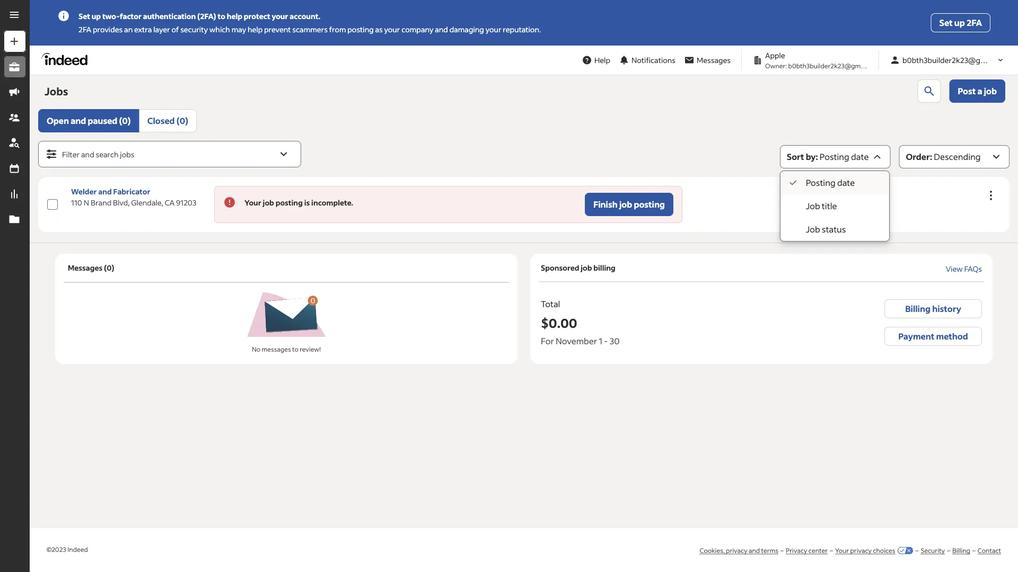 Task type: locate. For each thing, give the bounding box(es) containing it.
view faqs link
[[946, 264, 982, 274]]

order: descending
[[906, 151, 981, 162]]

1 vertical spatial posting
[[806, 177, 836, 188]]

sponsored job billing
[[541, 263, 616, 273]]

1 vertical spatial job
[[806, 224, 821, 235]]

0 horizontal spatial set
[[79, 11, 90, 21]]

1 horizontal spatial 2fa
[[967, 17, 982, 28]]

posting left the is
[[276, 198, 303, 208]]

posting date
[[806, 177, 855, 188]]

billing
[[906, 304, 931, 315], [953, 547, 971, 555]]

0 vertical spatial to
[[218, 11, 225, 21]]

your inside finish job posting group
[[245, 198, 261, 208]]

job for sponsored job billing
[[581, 263, 592, 273]]

(0)
[[119, 115, 131, 126], [177, 115, 188, 126], [104, 263, 114, 273]]

posting inside set up two-factor authentication (2fa) to help protect your account. 2fa provides an extra layer of security which may help prevent scammers from posting as your company and damaging your reputation.
[[348, 25, 374, 34]]

1 horizontal spatial posting
[[348, 25, 374, 34]]

1 horizontal spatial privacy
[[851, 547, 872, 555]]

posting left as
[[348, 25, 374, 34]]

posting inside button
[[634, 199, 665, 210]]

billing up payment
[[906, 304, 931, 315]]

1 horizontal spatial up
[[955, 17, 965, 28]]

blvd,
[[113, 198, 130, 208]]

job left the is
[[263, 198, 274, 208]]

set left two-
[[79, 11, 90, 21]]

sort by: posting date
[[787, 151, 869, 162]]

and right filter
[[81, 150, 94, 159]]

and for open and paused (0)
[[71, 115, 86, 126]]

job inside button
[[620, 199, 632, 210]]

and left the terms
[[749, 547, 760, 555]]

messages
[[697, 55, 731, 65], [68, 263, 103, 273]]

– left billing link
[[947, 547, 951, 555]]

2 privacy from the left
[[851, 547, 872, 555]]

0 horizontal spatial 2fa
[[79, 25, 91, 34]]

and for welder and fabricator 110 n brand blvd, glendale, ca 91203
[[98, 187, 112, 197]]

and inside welder and fabricator 110 n brand blvd, glendale, ca 91203
[[98, 187, 112, 197]]

1 vertical spatial help
[[248, 25, 263, 34]]

payment
[[899, 331, 935, 342]]

30
[[610, 336, 620, 347]]

job left billing on the top
[[581, 263, 592, 273]]

posting
[[820, 151, 850, 162], [806, 177, 836, 188]]

menu bar
[[0, 30, 30, 573]]

2 horizontal spatial posting
[[634, 199, 665, 210]]

billing link
[[953, 547, 971, 555]]

your right damaging
[[486, 25, 502, 34]]

3 – from the left
[[916, 547, 919, 555]]

posting right finish
[[634, 199, 665, 210]]

up left two-
[[92, 11, 101, 21]]

set
[[79, 11, 90, 21], [940, 17, 953, 28]]

110
[[71, 198, 82, 208]]

job status
[[806, 224, 846, 235]]

of
[[172, 25, 179, 34]]

b0bth3builder2k23@gmail.com
[[903, 55, 1012, 65], [789, 62, 882, 70]]

job right finish
[[620, 199, 632, 210]]

welder and fabricator 110 n brand blvd, glendale, ca 91203
[[71, 187, 196, 208]]

2 horizontal spatial your
[[486, 25, 502, 34]]

1 privacy from the left
[[726, 547, 748, 555]]

order:
[[906, 151, 933, 162]]

b0bth3builder2k23@gmail.com inside b0bth3builder2k23@gmail.com popup button
[[903, 55, 1012, 65]]

0 vertical spatial billing
[[906, 304, 931, 315]]

91203
[[176, 198, 196, 208]]

your for your privacy choices
[[836, 547, 849, 555]]

apple owner: b0bth3builder2k23@gmail.com
[[766, 51, 882, 70]]

posting for your job posting is incomplete.
[[276, 198, 303, 208]]

privacy right cookies,
[[726, 547, 748, 555]]

to left review!
[[292, 346, 299, 354]]

open and paused (0)
[[47, 115, 131, 126]]

0 vertical spatial your
[[245, 198, 261, 208]]

welder
[[71, 187, 97, 197]]

– right the terms
[[781, 547, 784, 555]]

view faqs
[[946, 264, 982, 274]]

status
[[822, 224, 846, 235]]

your job posting is incomplete.
[[245, 198, 353, 208]]

and for filter and search jobs
[[81, 150, 94, 159]]

sort
[[787, 151, 804, 162]]

posting for finish job posting
[[634, 199, 665, 210]]

1 horizontal spatial set
[[940, 17, 953, 28]]

provides
[[93, 25, 123, 34]]

2 – from the left
[[830, 547, 833, 555]]

cookies, privacy and terms link
[[700, 547, 779, 555]]

0 horizontal spatial posting
[[276, 198, 303, 208]]

billing left contact
[[953, 547, 971, 555]]

is
[[304, 198, 310, 208]]

posting up job title
[[806, 177, 836, 188]]

1 horizontal spatial messages
[[697, 55, 731, 65]]

and right open
[[71, 115, 86, 126]]

set up b0bth3builder2k23@gmail.com popup button
[[940, 17, 953, 28]]

your up "prevent"
[[272, 11, 288, 21]]

help
[[227, 11, 242, 21], [248, 25, 263, 34]]

and up brand
[[98, 187, 112, 197]]

for
[[541, 336, 554, 347]]

0 vertical spatial messages
[[697, 55, 731, 65]]

job title
[[806, 201, 837, 212]]

posting inside option
[[806, 177, 836, 188]]

Select job checkbox
[[47, 199, 58, 210]]

posting right by:
[[820, 151, 850, 162]]

0 vertical spatial help
[[227, 11, 242, 21]]

(0) for closed (0)
[[177, 115, 188, 126]]

privacy for and
[[726, 547, 748, 555]]

history
[[933, 304, 962, 315]]

b0bth3builder2k23@gmail.com inside apple owner: b0bth3builder2k23@gmail.com
[[789, 62, 882, 70]]

choices
[[873, 547, 896, 555]]

to up which
[[218, 11, 225, 21]]

help up may
[[227, 11, 242, 21]]

1 vertical spatial your
[[836, 547, 849, 555]]

1 horizontal spatial help
[[248, 25, 263, 34]]

apple
[[766, 51, 785, 60]]

2fa
[[967, 17, 982, 28], [79, 25, 91, 34]]

– right billing link
[[973, 547, 976, 555]]

1 vertical spatial to
[[292, 346, 299, 354]]

1 horizontal spatial your
[[384, 25, 400, 34]]

indeed home image
[[41, 53, 92, 66]]

2 job from the top
[[806, 224, 821, 235]]

to inside set up two-factor authentication (2fa) to help protect your account. 2fa provides an extra layer of security which may help prevent scammers from posting as your company and damaging your reputation.
[[218, 11, 225, 21]]

1 vertical spatial messages
[[68, 263, 103, 273]]

sort by: list box
[[781, 171, 890, 241]]

0 horizontal spatial to
[[218, 11, 225, 21]]

two-
[[102, 11, 120, 21]]

expand advanced search image
[[277, 148, 290, 161]]

0 horizontal spatial messages
[[68, 263, 103, 273]]

draft
[[843, 187, 864, 198]]

to
[[218, 11, 225, 21], [292, 346, 299, 354]]

privacy left the "choices" at the bottom
[[851, 547, 872, 555]]

help down protect
[[248, 25, 263, 34]]

2 horizontal spatial (0)
[[177, 115, 188, 126]]

(2fa)
[[197, 11, 216, 21]]

up
[[92, 11, 101, 21], [955, 17, 965, 28]]

and right company
[[435, 25, 448, 34]]

title
[[822, 201, 837, 212]]

your privacy choices link
[[836, 547, 896, 555]]

contact
[[978, 547, 1002, 555]]

0 horizontal spatial billing
[[906, 304, 931, 315]]

2fa left the provides at top
[[79, 25, 91, 34]]

your
[[272, 11, 288, 21], [384, 25, 400, 34], [486, 25, 502, 34]]

posting date option
[[781, 171, 890, 195]]

terms
[[762, 547, 779, 555]]

filter and search jobs
[[62, 150, 134, 159]]

set inside set up two-factor authentication (2fa) to help protect your account. 2fa provides an extra layer of security which may help prevent scammers from posting as your company and damaging your reputation.
[[79, 11, 90, 21]]

0 horizontal spatial up
[[92, 11, 101, 21]]

1 job from the top
[[806, 201, 821, 212]]

help
[[595, 55, 611, 65]]

glendale,
[[131, 198, 163, 208]]

damaging
[[450, 25, 484, 34]]

job left the title
[[806, 201, 821, 212]]

up up b0bth3builder2k23@gmail.com popup button
[[955, 17, 965, 28]]

-
[[604, 336, 608, 347]]

– right center
[[830, 547, 833, 555]]

1 horizontal spatial to
[[292, 346, 299, 354]]

view
[[946, 264, 963, 274]]

0 horizontal spatial privacy
[[726, 547, 748, 555]]

messages for messages
[[697, 55, 731, 65]]

up inside set up two-factor authentication (2fa) to help protect your account. 2fa provides an extra layer of security which may help prevent scammers from posting as your company and damaging your reputation.
[[92, 11, 101, 21]]

incomplete.
[[311, 198, 353, 208]]

0 vertical spatial job
[[806, 201, 821, 212]]

0 horizontal spatial your
[[245, 198, 261, 208]]

0 horizontal spatial b0bth3builder2k23@gmail.com
[[789, 62, 882, 70]]

jobs
[[120, 150, 134, 159]]

4 – from the left
[[947, 547, 951, 555]]

date inside option
[[838, 177, 855, 188]]

0 horizontal spatial (0)
[[104, 263, 114, 273]]

paused
[[88, 115, 117, 126]]

1 horizontal spatial billing
[[953, 547, 971, 555]]

notifications
[[632, 55, 676, 65]]

security link
[[921, 547, 945, 555]]

0 vertical spatial date
[[851, 151, 869, 162]]

finish
[[594, 199, 618, 210]]

scammers
[[292, 25, 328, 34]]

– left security link
[[916, 547, 919, 555]]

2fa inside set up 2fa link
[[967, 17, 982, 28]]

posting
[[348, 25, 374, 34], [276, 198, 303, 208], [634, 199, 665, 210]]

billing
[[594, 263, 616, 273]]

up for two-
[[92, 11, 101, 21]]

total $0.00 for november 1 - 30
[[541, 299, 620, 347]]

job left the status
[[806, 224, 821, 235]]

1 horizontal spatial your
[[836, 547, 849, 555]]

1 horizontal spatial b0bth3builder2k23@gmail.com
[[903, 55, 1012, 65]]

job right a
[[984, 86, 997, 97]]

authentication
[[143, 11, 196, 21]]

2fa up b0bth3builder2k23@gmail.com popup button
[[967, 17, 982, 28]]

your right as
[[384, 25, 400, 34]]

1 vertical spatial date
[[838, 177, 855, 188]]

job for job status
[[806, 224, 821, 235]]

and inside set up two-factor authentication (2fa) to help protect your account. 2fa provides an extra layer of security which may help prevent scammers from posting as your company and damaging your reputation.
[[435, 25, 448, 34]]



Task type: vqa. For each thing, say whether or not it's contained in the screenshot.
Finish Job Posting
yes



Task type: describe. For each thing, give the bounding box(es) containing it.
set for set up two-factor authentication (2fa) to help protect your account. 2fa provides an extra layer of security which may help prevent scammers from posting as your company and damaging your reputation.
[[79, 11, 90, 21]]

center
[[809, 547, 828, 555]]

contact link
[[978, 547, 1002, 555]]

indeed
[[68, 546, 88, 554]]

from
[[329, 25, 346, 34]]

apple owner: b0bth3builder2k23@gmail.com element
[[749, 50, 882, 71]]

notifications button
[[615, 49, 680, 72]]

your for your job posting is incomplete.
[[245, 198, 261, 208]]

cookies, privacy and terms – privacy center –
[[700, 547, 833, 555]]

prevent
[[264, 25, 291, 34]]

ca
[[165, 198, 175, 208]]

november
[[556, 336, 597, 347]]

a
[[978, 86, 983, 97]]

©2023
[[47, 546, 66, 554]]

post a job link
[[950, 80, 1006, 103]]

welder and fabricator link
[[71, 187, 150, 197]]

extra
[[134, 25, 152, 34]]

security
[[180, 25, 208, 34]]

job for your job posting is incomplete.
[[263, 198, 274, 208]]

search candidates image
[[923, 85, 936, 98]]

1
[[599, 336, 603, 347]]

payment method link
[[885, 327, 982, 346]]

payment method
[[899, 331, 969, 342]]

reputation.
[[503, 25, 541, 34]]

finish job posting group
[[214, 186, 683, 223]]

messages
[[262, 346, 291, 354]]

post
[[958, 86, 976, 97]]

set up two-factor authentication (2fa) to help protect your account. 2fa provides an extra layer of security which may help prevent scammers from posting as your company and damaging your reputation.
[[79, 11, 541, 34]]

search
[[96, 150, 119, 159]]

an
[[124, 25, 133, 34]]

finish job posting
[[594, 199, 665, 210]]

0 horizontal spatial help
[[227, 11, 242, 21]]

billing history
[[906, 304, 962, 315]]

jobs
[[45, 84, 68, 98]]

billing history link
[[885, 300, 982, 319]]

by:
[[806, 151, 818, 162]]

help button
[[578, 50, 615, 70]]

$0.00
[[541, 315, 577, 331]]

post a job
[[958, 86, 997, 97]]

method
[[937, 331, 969, 342]]

b0bth3builder2k23@gmail.com button
[[886, 50, 1012, 70]]

brand
[[91, 198, 112, 208]]

sponsored
[[541, 263, 580, 273]]

privacy center link
[[786, 547, 828, 555]]

set for set up 2fa
[[940, 17, 953, 28]]

owner:
[[766, 62, 787, 70]]

as
[[375, 25, 383, 34]]

descending
[[934, 151, 981, 162]]

messages link
[[680, 50, 735, 70]]

1 – from the left
[[781, 547, 784, 555]]

layer
[[153, 25, 170, 34]]

your privacy choices
[[836, 547, 896, 555]]

finish job posting button
[[585, 193, 674, 216]]

job for job title
[[806, 201, 821, 212]]

protect
[[244, 11, 270, 21]]

set up 2fa link
[[931, 13, 991, 32]]

closed
[[147, 115, 175, 126]]

total
[[541, 299, 560, 310]]

company
[[402, 25, 434, 34]]

security
[[921, 547, 945, 555]]

may
[[232, 25, 246, 34]]

up for 2fa
[[955, 17, 965, 28]]

filter
[[62, 150, 80, 159]]

2fa inside set up two-factor authentication (2fa) to help protect your account. 2fa provides an extra layer of security which may help prevent scammers from posting as your company and damaging your reputation.
[[79, 25, 91, 34]]

factor
[[120, 11, 142, 21]]

©2023 indeed
[[47, 546, 88, 554]]

account.
[[290, 11, 320, 21]]

5 – from the left
[[973, 547, 976, 555]]

no
[[252, 346, 261, 354]]

(0) for messages (0)
[[104, 263, 114, 273]]

0 horizontal spatial your
[[272, 11, 288, 21]]

closed (0)
[[147, 115, 188, 126]]

job title and location element
[[71, 186, 201, 208]]

messages for messages (0)
[[68, 263, 103, 273]]

privacy for choices
[[851, 547, 872, 555]]

open
[[47, 115, 69, 126]]

set up 2fa
[[940, 17, 982, 28]]

0 vertical spatial posting
[[820, 151, 850, 162]]

job for finish job posting
[[620, 199, 632, 210]]

cookies,
[[700, 547, 725, 555]]

n
[[84, 198, 89, 208]]

which
[[209, 25, 230, 34]]

1 horizontal spatial (0)
[[119, 115, 131, 126]]

messages (0)
[[68, 263, 114, 273]]

filter and search jobs element
[[39, 142, 301, 167]]

fabricator
[[113, 187, 150, 197]]

no messages to review!
[[252, 346, 321, 354]]

1 vertical spatial billing
[[953, 547, 971, 555]]



